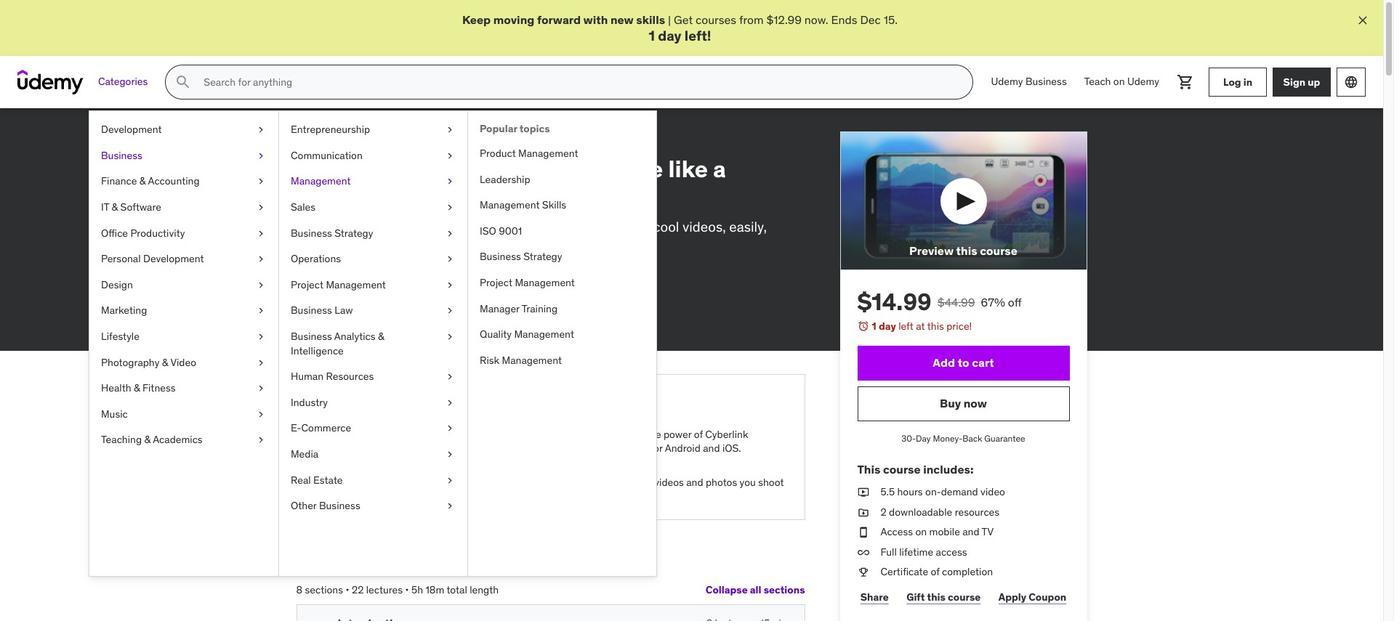 Task type: locate. For each thing, give the bounding box(es) containing it.
development down the categories dropdown button
[[101, 123, 162, 136]]

0 horizontal spatial android
[[497, 218, 545, 235]]

of down full lifetime access
[[931, 566, 940, 579]]

manager training
[[480, 302, 558, 315]]

& up the 'fitness'
[[162, 356, 168, 369]]

photography up communication
[[296, 131, 359, 144]]

xsmall image for marketing
[[255, 304, 267, 318]]

xsmall image inside personal development link
[[255, 252, 267, 267]]

closed captions image
[[483, 309, 495, 321]]

you inside how to make photos and videos you shoot on your phone into a professional masterpiece.
[[485, 428, 501, 441]]

8 sections • 22 lectures • 5h 18m total length
[[296, 583, 499, 597]]

1 vertical spatial make
[[372, 428, 397, 441]]

business down iso 9001
[[480, 250, 521, 263]]

xsmall image inside entrepreneurship link
[[444, 123, 456, 137]]

xsmall image for industry
[[444, 396, 456, 410]]

for inside how to utilize the power of cyberlink powerdirector for android and ios.
[[650, 442, 663, 455]]

day inside keep moving forward with new skills | get courses from $12.99 now. ends dec 15. 1 day left!
[[658, 27, 682, 45]]

1 horizontal spatial udemy
[[1128, 75, 1160, 88]]

• left 5h 18m
[[405, 583, 409, 597]]

2 vertical spatial videos
[[654, 476, 684, 490]]

project inside management element
[[480, 276, 513, 289]]

health
[[101, 382, 131, 395]]

alarm image
[[858, 321, 869, 333]]

resources
[[326, 370, 374, 383]]

this right at on the right bottom of page
[[927, 320, 944, 333]]

photography
[[296, 131, 359, 144], [101, 356, 159, 369]]

quality management
[[480, 328, 574, 341]]

project management up manager training
[[480, 276, 575, 289]]

67%
[[981, 295, 1005, 310]]

1 vertical spatial course
[[883, 462, 921, 477]]

xsmall image inside finance & accounting link
[[255, 175, 267, 189]]

xsmall image for music
[[255, 408, 267, 422]]

1 horizontal spatial a
[[713, 154, 726, 184]]

photography & video link up the 'fitness'
[[89, 350, 278, 376]]

entrepreneurship link
[[279, 117, 467, 143]]

video design link
[[415, 129, 479, 147]]

0 horizontal spatial strategy
[[335, 227, 373, 240]]

project down "operations"
[[291, 278, 324, 291]]

1/2022
[[376, 308, 409, 321]]

• left 22
[[346, 583, 349, 597]]

cyberlink up ios.
[[705, 428, 748, 441]]

1 vertical spatial you
[[740, 476, 756, 490]]

of right power
[[694, 428, 703, 441]]

and down skills
[[549, 218, 572, 235]]

0 vertical spatial course
[[980, 244, 1018, 258]]

a inside how to make photos and videos you shoot on your phone into a professional masterpiece.
[[424, 442, 430, 455]]

last updated 1/2022
[[314, 308, 409, 321]]

management down the editing
[[518, 147, 578, 160]]

android inside how to edit videos on your phone like a professional use cyberlink powerdirector for android and ios to make cool videos, easily, quickly, and cheaply on phones and tablets
[[497, 218, 545, 235]]

business inside management element
[[480, 250, 521, 263]]

xsmall image inside human resources link
[[444, 370, 456, 384]]

xsmall image inside business analytics & intelligence link
[[444, 330, 456, 344]]

you'll
[[363, 391, 407, 413]]

xsmall image for sales
[[444, 201, 456, 215]]

course
[[980, 244, 1018, 258], [883, 462, 921, 477], [948, 591, 981, 604]]

xsmall image for finance & accounting
[[255, 175, 267, 189]]

edit inside how to edit videos on your phone like a professional use cyberlink powerdirector for android and ios to make cool videos, easily, quickly, and cheaply on phones and tablets
[[379, 154, 423, 184]]

sections
[[305, 583, 343, 597], [764, 584, 805, 597]]

strategy down the sales 'link'
[[335, 227, 373, 240]]

& inside business analytics & intelligence
[[378, 330, 384, 343]]

xsmall image for personal development
[[255, 252, 267, 267]]

and inside how to make photos and videos you shoot on your phone into a professional masterpiece.
[[433, 428, 450, 441]]

0 horizontal spatial you
[[485, 428, 501, 441]]

strategy down "iso 9001" link
[[524, 250, 562, 263]]

android
[[497, 218, 545, 235], [665, 442, 701, 455]]

course down completion
[[948, 591, 981, 604]]

0 vertical spatial photography & video link
[[296, 129, 398, 147]]

0 horizontal spatial video
[[338, 491, 362, 504]]

xsmall image for e-commerce
[[444, 422, 456, 436]]

project management link
[[468, 270, 656, 296], [279, 272, 467, 298]]

1 horizontal spatial cyberlink
[[705, 428, 748, 441]]

0 vertical spatial edit
[[379, 154, 423, 184]]

management up law
[[326, 278, 386, 291]]

a right into
[[424, 442, 430, 455]]

log in
[[1223, 75, 1253, 89]]

what
[[314, 391, 359, 413]]

0 horizontal spatial photos
[[400, 428, 431, 441]]

powerdirector
[[385, 218, 474, 235], [583, 442, 648, 455]]

to up 'media' "link"
[[360, 428, 370, 441]]

0 horizontal spatial •
[[346, 583, 349, 597]]

xsmall image inside the e-commerce link
[[444, 422, 456, 436]]

business strategy inside management element
[[480, 250, 562, 263]]

a right like
[[713, 154, 726, 184]]

professional up the help
[[432, 442, 488, 455]]

for left 9001
[[477, 218, 494, 235]]

management down the [auto] in the left of the page
[[514, 328, 574, 341]]

photography & video inside "link"
[[101, 356, 196, 369]]

management down quality management
[[502, 354, 562, 367]]

1 horizontal spatial photography & video link
[[296, 129, 398, 147]]

1 horizontal spatial make
[[616, 218, 650, 235]]

& right the "finance"
[[139, 175, 146, 188]]

videos down how to utilize the power of cyberlink powerdirector for android and ios.
[[654, 476, 684, 490]]

level.
[[473, 491, 496, 504]]

how inside how to edit the videos and photos you shoot on your phone.
[[583, 476, 603, 490]]

0 horizontal spatial edit
[[379, 154, 423, 184]]

& for xsmall image corresponding to photography & video
[[162, 356, 168, 369]]

0 vertical spatial this
[[956, 244, 978, 258]]

photography & video
[[296, 131, 398, 144], [101, 356, 196, 369]]

xsmall image for lifestyle
[[255, 330, 267, 344]]

xsmall image for design
[[255, 278, 267, 293]]

1 vertical spatial a
[[424, 442, 430, 455]]

this for preview
[[956, 244, 978, 258]]

1 horizontal spatial android
[[665, 442, 701, 455]]

0 vertical spatial for
[[477, 218, 494, 235]]

teaching
[[101, 434, 142, 447]]

phone inside how to make photos and videos you shoot on your phone into a professional masterpiece.
[[374, 442, 402, 455]]

0 vertical spatial the
[[646, 428, 661, 441]]

teach on udemy link
[[1076, 65, 1168, 100]]

xsmall image inside other business link
[[444, 500, 456, 514]]

media
[[291, 448, 319, 461]]

this inside the preview this course 'button'
[[956, 244, 978, 258]]

cart
[[972, 356, 994, 370]]

how inside how to utilize the power of cyberlink powerdirector for android and ios.
[[583, 428, 603, 441]]

created
[[296, 288, 333, 301]]

0 horizontal spatial cyberlink
[[324, 218, 382, 235]]

and up the (15
[[346, 237, 369, 255]]

xsmall image
[[255, 123, 267, 137], [444, 123, 456, 137], [444, 149, 456, 163], [444, 175, 456, 189], [444, 201, 456, 215], [255, 252, 267, 267], [444, 252, 456, 267], [255, 304, 267, 318], [444, 304, 456, 318], [296, 309, 308, 321], [255, 356, 267, 370], [444, 370, 456, 384], [255, 382, 267, 396], [255, 434, 267, 448], [444, 448, 456, 462], [444, 474, 456, 488], [314, 476, 326, 491], [858, 486, 869, 500], [858, 506, 869, 520], [858, 546, 869, 560]]

the down will
[[433, 491, 448, 504]]

0 horizontal spatial business strategy link
[[279, 221, 467, 247]]

video up "resources"
[[981, 486, 1005, 499]]

0 horizontal spatial design
[[101, 278, 133, 291]]

&
[[361, 131, 368, 144], [139, 175, 146, 188], [112, 201, 118, 214], [378, 330, 384, 343], [162, 356, 168, 369], [134, 382, 140, 395], [144, 434, 151, 447]]

1 horizontal spatial 1
[[872, 320, 877, 333]]

1 vertical spatial cyberlink
[[705, 428, 748, 441]]

popular
[[480, 122, 517, 135]]

on down downloadable
[[916, 526, 927, 539]]

make inside how to make photos and videos you shoot on your phone into a professional masterpiece.
[[372, 428, 397, 441]]

1 horizontal spatial phone
[[593, 154, 663, 184]]

video
[[981, 486, 1005, 499], [338, 491, 362, 504]]

photos
[[400, 428, 431, 441], [706, 476, 737, 490]]

sections inside "collapse all sections" dropdown button
[[764, 584, 805, 597]]

share
[[861, 591, 889, 604]]

2 sections from the left
[[764, 584, 805, 597]]

xsmall image inside teaching & academics link
[[255, 434, 267, 448]]

timothy maxwell link
[[348, 288, 424, 301]]

shopping cart with 0 items image
[[1177, 74, 1194, 91]]

project up manager
[[480, 276, 513, 289]]

5.5
[[881, 486, 895, 499]]

1 horizontal spatial other
[[338, 476, 364, 490]]

udemy
[[991, 75, 1023, 88], [1128, 75, 1160, 88]]

other useful apps that will help take your video productions to the next level.
[[338, 476, 522, 504]]

on down the commerce
[[338, 442, 349, 455]]

cyberlink up quickly,
[[324, 218, 382, 235]]

collapse
[[706, 584, 748, 597]]

1 horizontal spatial you
[[740, 476, 756, 490]]

learn
[[411, 391, 453, 413]]

your up management skills link
[[540, 154, 588, 184]]

your inside how to edit the videos and photos you shoot on your phone.
[[597, 491, 616, 504]]

0 vertical spatial of
[[694, 428, 703, 441]]

lifetime
[[899, 546, 934, 559]]

this
[[956, 244, 978, 258], [927, 320, 944, 333], [927, 591, 946, 604]]

xsmall image inside the sales 'link'
[[444, 201, 456, 215]]

1 horizontal spatial powerdirector
[[583, 442, 648, 455]]

1 english from the left
[[438, 308, 472, 321]]

1 horizontal spatial project management
[[480, 276, 575, 289]]

1 vertical spatial development
[[143, 252, 204, 265]]

powerdirector up cheaply
[[385, 218, 474, 235]]

0 vertical spatial other
[[338, 476, 364, 490]]

0 horizontal spatial make
[[372, 428, 397, 441]]

it & software
[[101, 201, 161, 214]]

1 vertical spatial photos
[[706, 476, 737, 490]]

video inside the other useful apps that will help take your video productions to the next level.
[[338, 491, 362, 504]]

to inside how to make photos and videos you shoot on your phone into a professional masterpiece.
[[360, 428, 370, 441]]

the up phone.
[[637, 476, 652, 490]]

0 horizontal spatial project management
[[291, 278, 386, 291]]

course for preview this course
[[980, 244, 1018, 258]]

students
[[440, 268, 480, 281]]

edit
[[379, 154, 423, 184], [617, 476, 635, 490]]

video
[[370, 131, 398, 144], [415, 131, 443, 144], [497, 131, 524, 144], [170, 356, 196, 369]]

by
[[335, 288, 346, 301]]

powerdirector inside how to utilize the power of cyberlink powerdirector for android and ios.
[[583, 442, 648, 455]]

0 vertical spatial business strategy
[[291, 227, 373, 240]]

the inside how to edit the videos and photos you shoot on your phone.
[[637, 476, 652, 490]]

gift
[[907, 591, 925, 604]]

1 vertical spatial photography & video
[[101, 356, 196, 369]]

guarantee
[[985, 433, 1026, 444]]

0 horizontal spatial a
[[424, 442, 430, 455]]

on inside teach on udemy link
[[1114, 75, 1125, 88]]

1 vertical spatial design
[[101, 278, 133, 291]]

& for xsmall icon in 'it & software' link
[[112, 201, 118, 214]]

it & software link
[[89, 195, 278, 221]]

off
[[1008, 295, 1022, 310]]

2 vertical spatial course
[[948, 591, 981, 604]]

powerdirector inside how to edit videos on your phone like a professional use cyberlink powerdirector for android and ios to make cool videos, easily, quickly, and cheaply on phones and tablets
[[385, 218, 474, 235]]

on
[[1114, 75, 1125, 88], [507, 154, 535, 184], [423, 237, 439, 255], [338, 442, 349, 455], [583, 491, 594, 504], [916, 526, 927, 539]]

and left ios.
[[703, 442, 720, 455]]

0 vertical spatial you
[[485, 428, 501, 441]]

development link
[[89, 117, 278, 143]]

to inside button
[[958, 356, 970, 370]]

0 horizontal spatial business strategy
[[291, 227, 373, 240]]

phone down the e-commerce link
[[374, 442, 402, 455]]

xsmall image inside marketing link
[[255, 304, 267, 318]]

business strategy link for project management
[[468, 245, 656, 270]]

your inside how to edit videos on your phone like a professional use cyberlink powerdirector for android and ios to make cool videos, easily, quickly, and cheaply on phones and tablets
[[540, 154, 588, 184]]

0 vertical spatial day
[[658, 27, 682, 45]]

management down communication
[[291, 175, 351, 188]]

your up masterpiece.
[[352, 442, 371, 455]]

you down ios.
[[740, 476, 756, 490]]

0 vertical spatial professional
[[296, 182, 434, 212]]

on right the teach
[[1114, 75, 1125, 88]]

•
[[346, 583, 349, 597], [405, 583, 409, 597]]

business analytics & intelligence
[[291, 330, 384, 357]]

this right gift
[[927, 591, 946, 604]]

strategy inside management element
[[524, 250, 562, 263]]

project management up law
[[291, 278, 386, 291]]

xsmall image
[[482, 132, 494, 144], [255, 149, 267, 163], [255, 175, 267, 189], [255, 201, 267, 215], [255, 227, 267, 241], [444, 227, 456, 241], [255, 278, 267, 293], [444, 278, 456, 293], [255, 330, 267, 344], [444, 330, 456, 344], [444, 396, 456, 410], [255, 408, 267, 422], [444, 422, 456, 436], [314, 428, 326, 442], [444, 500, 456, 514], [858, 526, 869, 540], [858, 566, 869, 580]]

make
[[616, 218, 650, 235], [372, 428, 397, 441]]

this inside gift this course link
[[927, 591, 946, 604]]

phone
[[593, 154, 663, 184], [374, 442, 402, 455]]

xsmall image inside health & fitness link
[[255, 382, 267, 396]]

to for how to edit videos on your phone like a professional use cyberlink powerdirector for android and ios to make cool videos, easily, quickly, and cheaply on phones and tablets
[[351, 154, 374, 184]]

1 horizontal spatial design
[[445, 131, 479, 144]]

1 vertical spatial professional
[[432, 442, 488, 455]]

1 vertical spatial strategy
[[524, 250, 562, 263]]

videos inside how to edit videos on your phone like a professional use cyberlink powerdirector for android and ios to make cool videos, easily, quickly, and cheaply on phones and tablets
[[429, 154, 502, 184]]

photography up health & fitness
[[101, 356, 159, 369]]

xsmall image for office productivity
[[255, 227, 267, 241]]

edit up the sales 'link'
[[379, 154, 423, 184]]

project
[[480, 276, 513, 289], [291, 278, 324, 291]]

xsmall image for health & fitness
[[255, 382, 267, 396]]

15.
[[884, 12, 898, 27]]

business strategy link up the (15
[[279, 221, 467, 247]]

xsmall image inside 'media' "link"
[[444, 448, 456, 462]]

1 vertical spatial for
[[650, 442, 663, 455]]

1 horizontal spatial strategy
[[524, 250, 562, 263]]

xsmall image inside design link
[[255, 278, 267, 293]]

xsmall image inside office productivity link
[[255, 227, 267, 241]]

1 vertical spatial photography
[[101, 356, 159, 369]]

0 horizontal spatial udemy
[[991, 75, 1023, 88]]

photos up into
[[400, 428, 431, 441]]

to down how to utilize the power of cyberlink powerdirector for android and ios.
[[605, 476, 615, 490]]

8
[[296, 583, 302, 597]]

and down "learn"
[[433, 428, 450, 441]]

cool
[[653, 218, 679, 235]]

business strategy link down ios
[[468, 245, 656, 270]]

xsmall image inside 'operations' link
[[444, 252, 456, 267]]

cyberlink
[[324, 218, 382, 235], [705, 428, 748, 441]]

edit up phone.
[[617, 476, 635, 490]]

business strategy for sales
[[291, 227, 373, 240]]

xsmall image inside "music" link
[[255, 408, 267, 422]]

xsmall image inside real estate link
[[444, 474, 456, 488]]

xsmall image inside development link
[[255, 123, 267, 137]]

for inside how to edit videos on your phone like a professional use cyberlink powerdirector for android and ios to make cool videos, easily, quickly, and cheaply on phones and tablets
[[477, 218, 494, 235]]

0 vertical spatial a
[[713, 154, 726, 184]]

strategy for operations
[[335, 227, 373, 240]]

gift this course link
[[904, 583, 984, 612]]

course inside 'button'
[[980, 244, 1018, 258]]

0 horizontal spatial project
[[291, 278, 324, 291]]

1 horizontal spatial •
[[405, 583, 409, 597]]

xsmall image for business analytics & intelligence
[[444, 330, 456, 344]]

video editing
[[497, 131, 562, 144]]

xsmall image inside lifestyle link
[[255, 330, 267, 344]]

design down the personal on the top
[[101, 278, 133, 291]]

to inside how to utilize the power of cyberlink powerdirector for android and ios.
[[605, 428, 615, 441]]

2 vertical spatial the
[[433, 491, 448, 504]]

0 horizontal spatial powerdirector
[[385, 218, 474, 235]]

english left closed captions 'icon'
[[438, 308, 472, 321]]

xsmall image inside communication link
[[444, 149, 456, 163]]

1 horizontal spatial day
[[879, 320, 896, 333]]

day down the |
[[658, 27, 682, 45]]

of inside how to utilize the power of cyberlink powerdirector for android and ios.
[[694, 428, 703, 441]]

operations
[[291, 252, 341, 265]]

business inside business analytics & intelligence
[[291, 330, 332, 343]]

0 horizontal spatial phone
[[374, 442, 402, 455]]

0 horizontal spatial english
[[438, 308, 472, 321]]

how for android
[[583, 428, 603, 441]]

human resources
[[291, 370, 374, 383]]

1 horizontal spatial english
[[501, 308, 534, 321]]

to for how to utilize the power of cyberlink powerdirector for android and ios.
[[605, 428, 615, 441]]

this for gift
[[927, 591, 946, 604]]

videos up the help
[[453, 428, 482, 441]]

management up 9001
[[480, 199, 540, 212]]

the inside how to utilize the power of cyberlink powerdirector for android and ios.
[[646, 428, 661, 441]]

analytics
[[334, 330, 376, 343]]

1 horizontal spatial project
[[480, 276, 513, 289]]

make left cool
[[616, 218, 650, 235]]

0 vertical spatial strategy
[[335, 227, 373, 240]]

xsmall image for teaching & academics
[[255, 434, 267, 448]]

video design
[[415, 131, 479, 144]]

professional down communication link
[[296, 182, 434, 212]]

1 horizontal spatial shoot
[[758, 476, 784, 490]]

photography & video up health & fitness
[[101, 356, 196, 369]]

xsmall image inside business law link
[[444, 304, 456, 318]]

sections right "all"
[[764, 584, 805, 597]]

0 vertical spatial make
[[616, 218, 650, 235]]

xsmall image for other business
[[444, 500, 456, 514]]

1 horizontal spatial business strategy link
[[468, 245, 656, 270]]

edit inside how to edit the videos and photos you shoot on your phone.
[[617, 476, 635, 490]]

& right it
[[112, 201, 118, 214]]

0 horizontal spatial photography & video
[[101, 356, 196, 369]]

submit search image
[[175, 74, 192, 91]]

professional inside how to make photos and videos you shoot on your phone into a professional masterpiece.
[[432, 442, 488, 455]]

for up how to edit the videos and photos you shoot on your phone. at the bottom of the page
[[650, 442, 663, 455]]

design link
[[89, 272, 278, 298]]

5h 18m
[[412, 583, 444, 597]]

1 horizontal spatial of
[[931, 566, 940, 579]]

0 vertical spatial 1
[[649, 27, 655, 45]]

design left popular
[[445, 131, 479, 144]]

1 vertical spatial this
[[927, 320, 944, 333]]

xsmall image inside management link
[[444, 175, 456, 189]]

professional
[[296, 182, 434, 212], [432, 442, 488, 455]]

cheaply
[[372, 237, 420, 255]]

manager
[[480, 302, 520, 315]]

0 horizontal spatial shoot
[[503, 428, 529, 441]]

the for edit
[[637, 476, 652, 490]]

to right ios
[[600, 218, 613, 235]]

course up hours
[[883, 462, 921, 477]]

and left tv
[[963, 526, 980, 539]]

business strategy up "operations"
[[291, 227, 373, 240]]

video up product
[[497, 131, 524, 144]]

1 vertical spatial other
[[291, 500, 317, 513]]

business strategy for iso 9001
[[480, 250, 562, 263]]

marketing link
[[89, 298, 278, 324]]

business analytics & intelligence link
[[279, 324, 467, 364]]

how inside how to edit videos on your phone like a professional use cyberlink powerdirector for android and ios to make cool videos, easily, quickly, and cheaply on phones and tablets
[[296, 154, 346, 184]]

downloadable
[[889, 506, 953, 519]]

make inside how to edit videos on your phone like a professional use cyberlink powerdirector for android and ios to make cool videos, easily, quickly, and cheaply on phones and tablets
[[616, 218, 650, 235]]

make up 'media' "link"
[[372, 428, 397, 441]]

0 vertical spatial shoot
[[503, 428, 529, 441]]

on left phone.
[[583, 491, 594, 504]]

1 vertical spatial phone
[[374, 442, 402, 455]]

how for professional
[[296, 154, 346, 184]]

1 vertical spatial android
[[665, 442, 701, 455]]

how inside how to make photos and videos you shoot on your phone into a professional masterpiece.
[[338, 428, 358, 441]]

0 horizontal spatial day
[[658, 27, 682, 45]]

to left utilize
[[605, 428, 615, 441]]

videos inside how to edit the videos and photos you shoot on your phone.
[[654, 476, 684, 490]]

and down how to utilize the power of cyberlink powerdirector for android and ios.
[[686, 476, 703, 490]]

1 vertical spatial the
[[637, 476, 652, 490]]

& right the health
[[134, 382, 140, 395]]

0 vertical spatial cyberlink
[[324, 218, 382, 235]]

0 horizontal spatial of
[[694, 428, 703, 441]]

on-
[[926, 486, 941, 499]]

xsmall image inside 'it & software' link
[[255, 201, 267, 215]]

music
[[101, 408, 128, 421]]

personal
[[101, 252, 141, 265]]

cyberlink inside how to utilize the power of cyberlink powerdirector for android and ios.
[[705, 428, 748, 441]]

0 vertical spatial design
[[445, 131, 479, 144]]

on up 161
[[423, 237, 439, 255]]

& right teaching
[[144, 434, 151, 447]]

course up '67%'
[[980, 244, 1018, 258]]

to left cart on the right of page
[[958, 356, 970, 370]]

edit for videos
[[379, 154, 423, 184]]

all
[[750, 584, 762, 597]]

lifestyle link
[[89, 324, 278, 350]]

skills
[[542, 199, 566, 212]]

1 horizontal spatial edit
[[617, 476, 635, 490]]

other inside the other useful apps that will help take your video productions to the next level.
[[338, 476, 364, 490]]

2 english from the left
[[501, 308, 534, 321]]

to up the sales 'link'
[[351, 154, 374, 184]]

management up training
[[515, 276, 575, 289]]

preview
[[910, 244, 954, 258]]

xsmall image inside "industry" link
[[444, 396, 456, 410]]

161 students
[[423, 268, 480, 281]]

0 vertical spatial android
[[497, 218, 545, 235]]

human resources link
[[279, 364, 467, 390]]

how for your
[[338, 428, 358, 441]]

1 inside keep moving forward with new skills | get courses from $12.99 now. ends dec 15. 1 day left!
[[649, 27, 655, 45]]

dec
[[860, 12, 881, 27]]

udemy business
[[991, 75, 1067, 88]]

on inside how to edit the videos and photos you shoot on your phone.
[[583, 491, 594, 504]]

to inside how to edit the videos and photos you shoot on your phone.
[[605, 476, 615, 490]]

video down estate
[[338, 491, 362, 504]]

0 horizontal spatial 1
[[649, 27, 655, 45]]

1 horizontal spatial sections
[[764, 584, 805, 597]]

photos inside how to make photos and videos you shoot on your phone into a professional masterpiece.
[[400, 428, 431, 441]]

your left phone.
[[597, 491, 616, 504]]

0 vertical spatial videos
[[429, 154, 502, 184]]

business up "operations"
[[291, 227, 332, 240]]

0 vertical spatial phone
[[593, 154, 663, 184]]

2 udemy from the left
[[1128, 75, 1160, 88]]

your right take
[[503, 476, 522, 490]]

on inside how to make photos and videos you shoot on your phone into a professional masterpiece.
[[338, 442, 349, 455]]

teach
[[1085, 75, 1111, 88]]

0 horizontal spatial sections
[[305, 583, 343, 597]]

day left left
[[879, 320, 896, 333]]

1 • from the left
[[346, 583, 349, 597]]

shoot inside how to make photos and videos you shoot on your phone into a professional masterpiece.
[[503, 428, 529, 441]]

what you'll learn
[[314, 391, 453, 413]]

to down the that
[[421, 491, 431, 504]]

photography & video up communication
[[296, 131, 398, 144]]

photography & video link up communication
[[296, 129, 398, 147]]

the right utilize
[[646, 428, 661, 441]]

1 vertical spatial shoot
[[758, 476, 784, 490]]

development down office productivity link
[[143, 252, 204, 265]]

xsmall image inside business link
[[255, 149, 267, 163]]



Task type: vqa. For each thing, say whether or not it's contained in the screenshot.
'Business' inside the Try Udemy Business "Link"
no



Task type: describe. For each thing, give the bounding box(es) containing it.
and inside how to edit the videos and photos you shoot on your phone.
[[686, 476, 703, 490]]

161
[[423, 268, 437, 281]]

management inside "link"
[[502, 354, 562, 367]]

ios.
[[723, 442, 741, 455]]

iso 9001
[[480, 224, 522, 238]]

the inside the other useful apps that will help take your video productions to the next level.
[[433, 491, 448, 504]]

22
[[352, 583, 364, 597]]

9001
[[499, 224, 522, 238]]

(15
[[368, 268, 381, 281]]

1 vertical spatial of
[[931, 566, 940, 579]]

how to edit the videos and photos you shoot on your phone.
[[583, 476, 784, 504]]

categories button
[[89, 65, 157, 100]]

to for how to make photos and videos you shoot on your phone into a professional masterpiece.
[[360, 428, 370, 441]]

udemy image
[[17, 70, 84, 95]]

product
[[480, 147, 516, 160]]

includes:
[[923, 462, 974, 477]]

courses
[[696, 12, 737, 27]]

xsmall image for entrepreneurship
[[444, 123, 456, 137]]

demand
[[941, 486, 978, 499]]

other business link
[[279, 494, 467, 520]]

choose a language image
[[1344, 75, 1359, 90]]

business up the "finance"
[[101, 149, 142, 162]]

access on mobile and tv
[[881, 526, 994, 539]]

your inside how to make photos and videos you shoot on your phone into a professional masterpiece.
[[352, 442, 371, 455]]

to for add to cart
[[958, 356, 970, 370]]

video down lifestyle link
[[170, 356, 196, 369]]

sales
[[291, 201, 316, 214]]

timothy
[[348, 288, 385, 301]]

close image
[[1356, 13, 1370, 28]]

2 downloadable resources
[[881, 506, 1000, 519]]

completion
[[942, 566, 993, 579]]

access
[[936, 546, 967, 559]]

operations link
[[279, 247, 467, 272]]

Search for anything text field
[[201, 70, 956, 95]]

that
[[421, 476, 439, 490]]

real estate link
[[279, 468, 467, 494]]

finance & accounting
[[101, 175, 200, 188]]

how to make photos and videos you shoot on your phone into a professional masterpiece.
[[338, 428, 529, 469]]

real estate
[[291, 474, 343, 487]]

xsmall image for operations
[[444, 252, 456, 267]]

0 vertical spatial development
[[101, 123, 162, 136]]

business law link
[[279, 298, 467, 324]]

now
[[964, 397, 987, 411]]

strategy for project management
[[524, 250, 562, 263]]

1 vertical spatial day
[[879, 320, 896, 333]]

useful
[[366, 476, 394, 490]]

xsmall image for business strategy
[[444, 227, 456, 241]]

cyberlink inside how to edit videos on your phone like a professional use cyberlink powerdirector for android and ios to make cool videos, easily, quickly, and cheaply on phones and tablets
[[324, 218, 382, 235]]

|
[[668, 12, 671, 27]]

how to utilize the power of cyberlink powerdirector for android and ios.
[[583, 428, 748, 455]]

and left tablets
[[491, 237, 514, 255]]

up
[[1308, 75, 1321, 89]]

at
[[916, 320, 925, 333]]

quality
[[480, 328, 512, 341]]

& for xsmall image within the health & fitness link
[[134, 382, 140, 395]]

phone inside how to edit videos on your phone like a professional use cyberlink powerdirector for android and ios to make cool videos, easily, quickly, and cheaply on phones and tablets
[[593, 154, 663, 184]]

iso 9001 link
[[468, 219, 656, 245]]

real
[[291, 474, 311, 487]]

xsmall image for project management
[[444, 278, 456, 293]]

photos inside how to edit the videos and photos you shoot on your phone.
[[706, 476, 737, 490]]

to inside the other useful apps that will help take your video productions to the next level.
[[421, 491, 431, 504]]

communication
[[291, 149, 363, 162]]

on down video editing link at the left top of the page
[[507, 154, 535, 184]]

xsmall image for development
[[255, 123, 267, 137]]

personal development
[[101, 252, 204, 265]]

and inside how to utilize the power of cyberlink powerdirector for android and ios.
[[703, 442, 720, 455]]

this course includes:
[[858, 462, 974, 477]]

you inside how to edit the videos and photos you shoot on your phone.
[[740, 476, 756, 490]]

log
[[1223, 75, 1241, 89]]

marketing
[[101, 304, 147, 317]]

xsmall image for communication
[[444, 149, 456, 163]]

& up communication
[[361, 131, 368, 144]]

help
[[459, 476, 478, 490]]

productions
[[365, 491, 419, 504]]

left!
[[685, 27, 711, 45]]

business left the teach
[[1026, 75, 1067, 88]]

other for other business
[[291, 500, 317, 513]]

created by timothy maxwell
[[296, 288, 424, 301]]

1 horizontal spatial photography & video
[[296, 131, 398, 144]]

other for other useful apps that will help take your video productions to the next level.
[[338, 476, 364, 490]]

videos,
[[683, 218, 726, 235]]

ratings)
[[383, 268, 417, 281]]

how for on
[[583, 476, 603, 490]]

left
[[899, 320, 914, 333]]

xsmall image for management
[[444, 175, 456, 189]]

5.5 hours on-demand video
[[881, 486, 1005, 499]]

xsmall image for real estate
[[444, 474, 456, 488]]

1 vertical spatial 1
[[872, 320, 877, 333]]

apps
[[396, 476, 418, 490]]

get
[[674, 12, 693, 27]]

editing
[[527, 131, 562, 144]]

project management inside management element
[[480, 276, 575, 289]]

the for utilize
[[646, 428, 661, 441]]

quality management link
[[468, 322, 656, 348]]

it
[[101, 201, 109, 214]]

buy
[[940, 397, 961, 411]]

keep
[[462, 12, 491, 27]]

1 horizontal spatial project management link
[[468, 270, 656, 296]]

teach on udemy
[[1085, 75, 1160, 88]]

apply
[[999, 591, 1027, 604]]

day
[[916, 433, 931, 444]]

risk management link
[[468, 348, 656, 374]]

back
[[963, 433, 983, 444]]

from
[[739, 12, 764, 27]]

edit for the
[[617, 476, 635, 490]]

xsmall image for human resources
[[444, 370, 456, 384]]

videos inside how to make photos and videos you shoot on your phone into a professional masterpiece.
[[453, 428, 482, 441]]

teaching & academics link
[[89, 428, 278, 454]]

2
[[881, 506, 887, 519]]

a inside how to edit videos on your phone like a professional use cyberlink powerdirector for android and ios to make cool videos, easily, quickly, and cheaply on phones and tablets
[[713, 154, 726, 184]]

apply coupon button
[[996, 583, 1070, 612]]

business down estate
[[319, 500, 360, 513]]

office productivity link
[[89, 221, 278, 247]]

money-
[[933, 433, 963, 444]]

leadership
[[480, 173, 530, 186]]

ios
[[575, 218, 597, 235]]

to for how to edit the videos and photos you shoot on your phone.
[[605, 476, 615, 490]]

accounting
[[148, 175, 200, 188]]

share button
[[858, 583, 892, 612]]

& for xsmall image inside the teaching & academics link
[[144, 434, 151, 447]]

collapse all sections
[[706, 584, 805, 597]]

management element
[[467, 111, 656, 577]]

video left popular
[[415, 131, 443, 144]]

android inside how to utilize the power of cyberlink powerdirector for android and ios.
[[665, 442, 701, 455]]

business strategy link for operations
[[279, 221, 467, 247]]

& for xsmall icon in finance & accounting link
[[139, 175, 146, 188]]

1 horizontal spatial video
[[981, 486, 1005, 499]]

xsmall image for media
[[444, 448, 456, 462]]

entrepreneurship
[[291, 123, 370, 136]]

law
[[335, 304, 353, 317]]

access
[[881, 526, 913, 539]]

0 horizontal spatial project management link
[[279, 272, 467, 298]]

0 horizontal spatial photography
[[101, 356, 159, 369]]

categories
[[98, 75, 148, 88]]

in
[[1244, 75, 1253, 89]]

personal development link
[[89, 247, 278, 272]]

professional inside how to edit videos on your phone like a professional use cyberlink powerdirector for android and ios to make cool videos, easily, quickly, and cheaply on phones and tablets
[[296, 182, 434, 212]]

1 horizontal spatial photography
[[296, 131, 359, 144]]

2 • from the left
[[405, 583, 409, 597]]

1 udemy from the left
[[991, 75, 1023, 88]]

skills
[[636, 12, 665, 27]]

xsmall image for business law
[[444, 304, 456, 318]]

shoot inside how to edit the videos and photos you shoot on your phone.
[[758, 476, 784, 490]]

xsmall image for business
[[255, 149, 267, 163]]

video up management link
[[370, 131, 398, 144]]

small image
[[314, 617, 329, 622]]

1 day left at this price!
[[872, 320, 972, 333]]

your inside the other useful apps that will help take your video productions to the next level.
[[503, 476, 522, 490]]

total
[[447, 583, 467, 597]]

fitness
[[142, 382, 176, 395]]

english for english [auto]
[[501, 308, 534, 321]]

price!
[[947, 320, 972, 333]]

4.6
[[296, 268, 312, 281]]

course for gift this course
[[948, 591, 981, 604]]

software
[[120, 201, 161, 214]]

certificate of completion
[[881, 566, 993, 579]]

business down the created
[[291, 304, 332, 317]]

1 vertical spatial photography & video link
[[89, 350, 278, 376]]

xsmall image for it & software
[[255, 201, 267, 215]]

1 sections from the left
[[305, 583, 343, 597]]

product management
[[480, 147, 578, 160]]

video editing link
[[497, 129, 562, 147]]

english for english
[[438, 308, 472, 321]]

last
[[314, 308, 333, 321]]

xsmall image for photography & video
[[255, 356, 267, 370]]



